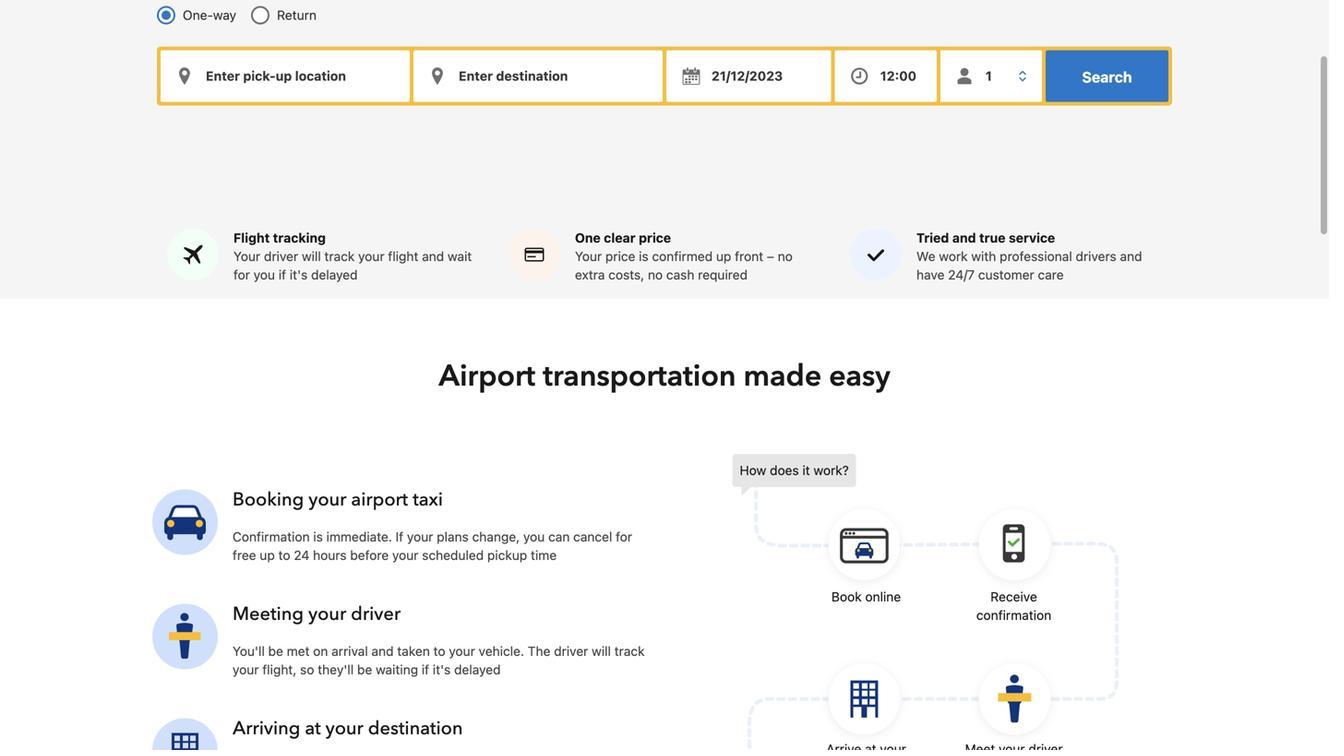 Task type: describe. For each thing, give the bounding box(es) containing it.
for for flight tracking your driver will track your flight and wait for you if it's delayed
[[234, 267, 250, 282]]

way
[[213, 7, 236, 22]]

can
[[548, 529, 570, 545]]

24/7
[[948, 267, 975, 282]]

your left vehicle.
[[449, 644, 475, 659]]

online
[[865, 589, 901, 605]]

one-
[[183, 7, 213, 22]]

21/12/2023
[[712, 68, 783, 83]]

cash
[[666, 267, 695, 282]]

Enter destination text field
[[414, 50, 663, 102]]

your inside one clear price your price is confirmed up front – no extra costs, no cash required
[[575, 249, 602, 264]]

return
[[277, 7, 317, 22]]

to inside 'you'll be met on arrival and taken to your vehicle. the driver will track your flight, so they'll be waiting if it's delayed'
[[434, 644, 445, 659]]

costs,
[[609, 267, 644, 282]]

if inside flight tracking your driver will track your flight and wait for you if it's delayed
[[279, 267, 286, 282]]

confirmed
[[652, 249, 713, 264]]

confirmation
[[233, 529, 310, 545]]

on
[[313, 644, 328, 659]]

required
[[698, 267, 748, 282]]

wait
[[448, 249, 472, 264]]

tried and true service we work with professional drivers and have 24/7 customer care
[[917, 230, 1142, 282]]

work
[[939, 249, 968, 264]]

you'll be met on arrival and taken to your vehicle. the driver will track your flight, so they'll be waiting if it's delayed
[[233, 644, 645, 677]]

it
[[803, 463, 810, 478]]

driver inside 'you'll be met on arrival and taken to your vehicle. the driver will track your flight, so they'll be waiting if it's delayed'
[[554, 644, 588, 659]]

and inside 'you'll be met on arrival and taken to your vehicle. the driver will track your flight, so they'll be waiting if it's delayed'
[[372, 644, 394, 659]]

1 vertical spatial price
[[606, 249, 635, 264]]

free
[[233, 548, 256, 563]]

change,
[[472, 529, 520, 545]]

it's inside 'you'll be met on arrival and taken to your vehicle. the driver will track your flight, so they'll be waiting if it's delayed'
[[433, 662, 451, 677]]

airport
[[351, 487, 408, 513]]

0 vertical spatial price
[[639, 230, 671, 245]]

you inside confirmation is immediate. if your plans change, you can cancel for free up to 24 hours before your scheduled pickup time
[[523, 529, 545, 545]]

1 horizontal spatial be
[[357, 662, 372, 677]]

0 vertical spatial no
[[778, 249, 793, 264]]

how
[[740, 463, 766, 478]]

meeting
[[233, 602, 304, 627]]

tried
[[917, 230, 949, 245]]

one
[[575, 230, 601, 245]]

will inside 'you'll be met on arrival and taken to your vehicle. the driver will track your flight, so they'll be waiting if it's delayed'
[[592, 644, 611, 659]]

true
[[979, 230, 1006, 245]]

and inside flight tracking your driver will track your flight and wait for you if it's delayed
[[422, 249, 444, 264]]

arrival
[[332, 644, 368, 659]]

delayed inside 'you'll be met on arrival and taken to your vehicle. the driver will track your flight, so they'll be waiting if it's delayed'
[[454, 662, 501, 677]]

receive confirmation
[[977, 589, 1052, 623]]

customer
[[978, 267, 1035, 282]]

taxi
[[413, 487, 443, 513]]

booking
[[233, 487, 304, 513]]

before
[[350, 548, 389, 563]]

they'll
[[318, 662, 354, 677]]

service
[[1009, 230, 1055, 245]]

how does it work?
[[740, 463, 849, 478]]

24
[[294, 548, 310, 563]]

–
[[767, 249, 774, 264]]

arriving
[[233, 716, 300, 742]]

extra
[[575, 267, 605, 282]]

is inside confirmation is immediate. if your plans change, you can cancel for free up to 24 hours before your scheduled pickup time
[[313, 529, 323, 545]]

drivers
[[1076, 249, 1117, 264]]

plans
[[437, 529, 469, 545]]

time
[[531, 548, 557, 563]]

receive
[[991, 589, 1037, 605]]

meeting your driver
[[233, 602, 401, 627]]

your inside flight tracking your driver will track your flight and wait for you if it's delayed
[[358, 249, 385, 264]]

scheduled
[[422, 548, 484, 563]]

one clear price your price is confirmed up front – no extra costs, no cash required
[[575, 230, 793, 282]]

care
[[1038, 267, 1064, 282]]

airport
[[439, 356, 536, 396]]

it's inside flight tracking your driver will track your flight and wait for you if it's delayed
[[290, 267, 308, 282]]

flight tracking your driver will track your flight and wait for you if it's delayed
[[234, 230, 472, 282]]

made
[[744, 356, 822, 396]]

airport transportation made easy
[[439, 356, 890, 396]]

21/12/2023 button
[[667, 50, 831, 102]]

delayed inside flight tracking your driver will track your flight and wait for you if it's delayed
[[311, 267, 358, 282]]

flight
[[388, 249, 419, 264]]



Task type: locate. For each thing, give the bounding box(es) containing it.
tracking
[[273, 230, 326, 245]]

have
[[917, 267, 945, 282]]

price up confirmed on the top of page
[[639, 230, 671, 245]]

1 horizontal spatial delayed
[[454, 662, 501, 677]]

1 vertical spatial delayed
[[454, 662, 501, 677]]

track
[[324, 249, 355, 264], [615, 644, 645, 659]]

book online
[[832, 589, 901, 605]]

0 horizontal spatial if
[[279, 267, 286, 282]]

1 horizontal spatial will
[[592, 644, 611, 659]]

easy
[[829, 356, 890, 396]]

booking airport taxi image
[[733, 454, 1120, 751], [152, 490, 218, 555], [152, 604, 218, 670], [152, 719, 218, 751]]

transportation
[[543, 356, 736, 396]]

immediate.
[[326, 529, 392, 545]]

track right the
[[615, 644, 645, 659]]

1 vertical spatial will
[[592, 644, 611, 659]]

1 vertical spatial is
[[313, 529, 323, 545]]

you inside flight tracking your driver will track your flight and wait for you if it's delayed
[[254, 267, 275, 282]]

it's right the waiting
[[433, 662, 451, 677]]

12:00
[[880, 68, 917, 83]]

1 horizontal spatial if
[[422, 662, 429, 677]]

0 vertical spatial track
[[324, 249, 355, 264]]

track inside flight tracking your driver will track your flight and wait for you if it's delayed
[[324, 249, 355, 264]]

0 vertical spatial if
[[279, 267, 286, 282]]

if
[[396, 529, 404, 545]]

1 vertical spatial up
[[260, 548, 275, 563]]

is up costs,
[[639, 249, 649, 264]]

0 vertical spatial driver
[[264, 249, 298, 264]]

will down tracking
[[302, 249, 321, 264]]

for
[[234, 267, 250, 282], [616, 529, 632, 545]]

you'll
[[233, 644, 265, 659]]

your
[[234, 249, 261, 264], [575, 249, 602, 264]]

up inside confirmation is immediate. if your plans change, you can cancel for free up to 24 hours before your scheduled pickup time
[[260, 548, 275, 563]]

cancel
[[573, 529, 612, 545]]

be down the arrival at the left bottom of the page
[[357, 662, 372, 677]]

0 vertical spatial to
[[278, 548, 290, 563]]

1 horizontal spatial driver
[[351, 602, 401, 627]]

0 horizontal spatial delayed
[[311, 267, 358, 282]]

1 horizontal spatial track
[[615, 644, 645, 659]]

1 horizontal spatial to
[[434, 644, 445, 659]]

and up work
[[953, 230, 976, 245]]

at
[[305, 716, 321, 742]]

your down one
[[575, 249, 602, 264]]

no right –
[[778, 249, 793, 264]]

0 horizontal spatial to
[[278, 548, 290, 563]]

your down 'if'
[[392, 548, 419, 563]]

your inside flight tracking your driver will track your flight and wait for you if it's delayed
[[234, 249, 261, 264]]

driver inside flight tracking your driver will track your flight and wait for you if it's delayed
[[264, 249, 298, 264]]

will
[[302, 249, 321, 264], [592, 644, 611, 659]]

up inside one clear price your price is confirmed up front – no extra costs, no cash required
[[716, 249, 731, 264]]

1 vertical spatial to
[[434, 644, 445, 659]]

vehicle.
[[479, 644, 524, 659]]

to
[[278, 548, 290, 563], [434, 644, 445, 659]]

delayed
[[311, 267, 358, 282], [454, 662, 501, 677]]

and left wait
[[422, 249, 444, 264]]

1 horizontal spatial is
[[639, 249, 649, 264]]

0 horizontal spatial price
[[606, 249, 635, 264]]

it's down tracking
[[290, 267, 308, 282]]

0 vertical spatial you
[[254, 267, 275, 282]]

to right taken
[[434, 644, 445, 659]]

no
[[778, 249, 793, 264], [648, 267, 663, 282]]

delayed down vehicle.
[[454, 662, 501, 677]]

up
[[716, 249, 731, 264], [260, 548, 275, 563]]

up down confirmation
[[260, 548, 275, 563]]

1 vertical spatial for
[[616, 529, 632, 545]]

driver down tracking
[[264, 249, 298, 264]]

price
[[639, 230, 671, 245], [606, 249, 635, 264]]

and up the waiting
[[372, 644, 394, 659]]

work?
[[814, 463, 849, 478]]

0 horizontal spatial is
[[313, 529, 323, 545]]

for for confirmation is immediate. if your plans change, you can cancel for free up to 24 hours before your scheduled pickup time
[[616, 529, 632, 545]]

1 vertical spatial no
[[648, 267, 663, 282]]

booking your airport taxi
[[233, 487, 443, 513]]

the
[[528, 644, 551, 659]]

1 horizontal spatial price
[[639, 230, 671, 245]]

your up on on the left bottom of the page
[[308, 602, 346, 627]]

0 horizontal spatial track
[[324, 249, 355, 264]]

0 horizontal spatial for
[[234, 267, 250, 282]]

flight
[[234, 230, 270, 245]]

0 vertical spatial for
[[234, 267, 250, 282]]

taken
[[397, 644, 430, 659]]

Enter pick-up location text field
[[161, 50, 410, 102]]

1 vertical spatial if
[[422, 662, 429, 677]]

your down 'flight'
[[234, 249, 261, 264]]

your up immediate.
[[309, 487, 347, 513]]

1 horizontal spatial it's
[[433, 662, 451, 677]]

it's
[[290, 267, 308, 282], [433, 662, 451, 677]]

one-way
[[183, 7, 236, 22]]

1 horizontal spatial you
[[523, 529, 545, 545]]

0 horizontal spatial driver
[[264, 249, 298, 264]]

0 horizontal spatial it's
[[290, 267, 308, 282]]

be up "flight,"
[[268, 644, 283, 659]]

your down you'll
[[233, 662, 259, 677]]

0 vertical spatial up
[[716, 249, 731, 264]]

your right 'if'
[[407, 529, 433, 545]]

driver
[[264, 249, 298, 264], [351, 602, 401, 627], [554, 644, 588, 659]]

0 vertical spatial be
[[268, 644, 283, 659]]

up up required
[[716, 249, 731, 264]]

1 vertical spatial it's
[[433, 662, 451, 677]]

will right the
[[592, 644, 611, 659]]

1 horizontal spatial for
[[616, 529, 632, 545]]

and
[[953, 230, 976, 245], [422, 249, 444, 264], [1120, 249, 1142, 264], [372, 644, 394, 659]]

confirmation is immediate. if your plans change, you can cancel for free up to 24 hours before your scheduled pickup time
[[233, 529, 632, 563]]

driver up the arrival at the left bottom of the page
[[351, 602, 401, 627]]

destination
[[368, 716, 463, 742]]

0 horizontal spatial no
[[648, 267, 663, 282]]

is inside one clear price your price is confirmed up front – no extra costs, no cash required
[[639, 249, 649, 264]]

for down 'flight'
[[234, 267, 250, 282]]

1 vertical spatial track
[[615, 644, 645, 659]]

is
[[639, 249, 649, 264], [313, 529, 323, 545]]

0 vertical spatial is
[[639, 249, 649, 264]]

if
[[279, 267, 286, 282], [422, 662, 429, 677]]

0 horizontal spatial will
[[302, 249, 321, 264]]

for inside flight tracking your driver will track your flight and wait for you if it's delayed
[[234, 267, 250, 282]]

price down clear
[[606, 249, 635, 264]]

so
[[300, 662, 314, 677]]

search
[[1082, 68, 1132, 86]]

if down tracking
[[279, 267, 286, 282]]

delayed down tracking
[[311, 267, 358, 282]]

we
[[917, 249, 936, 264]]

pickup
[[487, 548, 527, 563]]

professional
[[1000, 249, 1072, 264]]

driver right the
[[554, 644, 588, 659]]

0 vertical spatial delayed
[[311, 267, 358, 282]]

track down tracking
[[324, 249, 355, 264]]

track inside 'you'll be met on arrival and taken to your vehicle. the driver will track your flight, so they'll be waiting if it's delayed'
[[615, 644, 645, 659]]

0 vertical spatial it's
[[290, 267, 308, 282]]

confirmation
[[977, 608, 1052, 623]]

for inside confirmation is immediate. if your plans change, you can cancel for free up to 24 hours before your scheduled pickup time
[[616, 529, 632, 545]]

2 your from the left
[[575, 249, 602, 264]]

0 horizontal spatial your
[[234, 249, 261, 264]]

book
[[832, 589, 862, 605]]

search button
[[1046, 50, 1169, 102]]

with
[[971, 249, 996, 264]]

arriving at your destination
[[233, 716, 463, 742]]

to left the 24
[[278, 548, 290, 563]]

will inside flight tracking your driver will track your flight and wait for you if it's delayed
[[302, 249, 321, 264]]

no left cash
[[648, 267, 663, 282]]

1 horizontal spatial no
[[778, 249, 793, 264]]

1 vertical spatial driver
[[351, 602, 401, 627]]

your right at
[[326, 716, 364, 742]]

1 vertical spatial be
[[357, 662, 372, 677]]

your
[[358, 249, 385, 264], [309, 487, 347, 513], [407, 529, 433, 545], [392, 548, 419, 563], [308, 602, 346, 627], [449, 644, 475, 659], [233, 662, 259, 677], [326, 716, 364, 742]]

you up "time"
[[523, 529, 545, 545]]

front
[[735, 249, 764, 264]]

to inside confirmation is immediate. if your plans change, you can cancel for free up to 24 hours before your scheduled pickup time
[[278, 548, 290, 563]]

be
[[268, 644, 283, 659], [357, 662, 372, 677]]

1 horizontal spatial your
[[575, 249, 602, 264]]

2 vertical spatial driver
[[554, 644, 588, 659]]

0 horizontal spatial be
[[268, 644, 283, 659]]

waiting
[[376, 662, 418, 677]]

met
[[287, 644, 310, 659]]

if down taken
[[422, 662, 429, 677]]

0 vertical spatial will
[[302, 249, 321, 264]]

flight,
[[262, 662, 297, 677]]

1 vertical spatial you
[[523, 529, 545, 545]]

clear
[[604, 230, 636, 245]]

your left the flight
[[358, 249, 385, 264]]

1 horizontal spatial up
[[716, 249, 731, 264]]

2 horizontal spatial driver
[[554, 644, 588, 659]]

0 horizontal spatial up
[[260, 548, 275, 563]]

if inside 'you'll be met on arrival and taken to your vehicle. the driver will track your flight, so they'll be waiting if it's delayed'
[[422, 662, 429, 677]]

you
[[254, 267, 275, 282], [523, 529, 545, 545]]

hours
[[313, 548, 347, 563]]

0 horizontal spatial you
[[254, 267, 275, 282]]

is up hours
[[313, 529, 323, 545]]

for right cancel
[[616, 529, 632, 545]]

does
[[770, 463, 799, 478]]

you down 'flight'
[[254, 267, 275, 282]]

and right drivers
[[1120, 249, 1142, 264]]

12:00 button
[[835, 50, 937, 102]]

1 your from the left
[[234, 249, 261, 264]]



Task type: vqa. For each thing, say whether or not it's contained in the screenshot.
"date" in Pick-up date Sat, Aug 24
no



